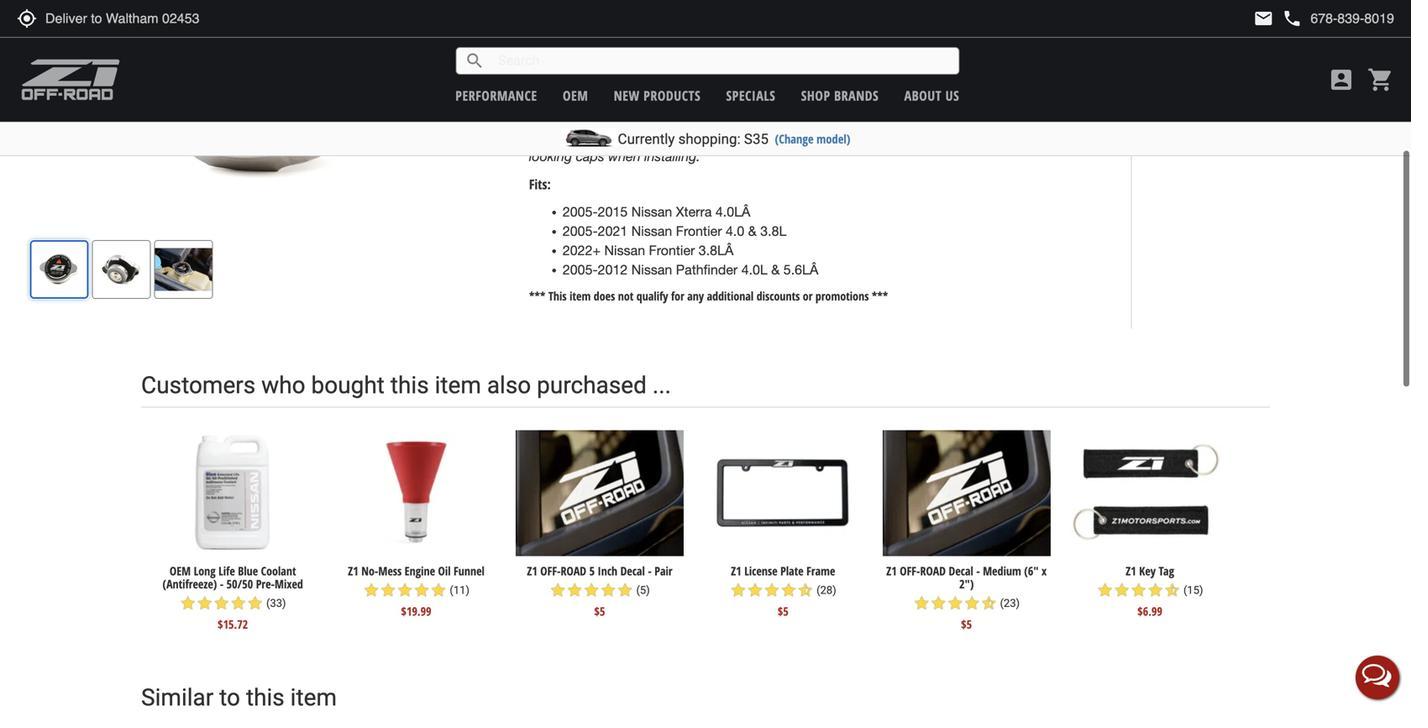 Task type: vqa. For each thing, say whether or not it's contained in the screenshot.
the (Learn More About The Ultimate Frontier Giveaway) link
no



Task type: locate. For each thing, give the bounding box(es) containing it.
(33)
[[266, 598, 286, 610]]

0 horizontal spatial pressure
[[768, 44, 820, 60]]

models
[[986, 91, 1030, 107]]

1 vertical spatial these
[[998, 129, 1031, 145]]

the right the up
[[909, 129, 928, 145]]

item left does at the top of page
[[570, 288, 591, 304]]

0 vertical spatial cap
[[589, 44, 611, 60]]

4.0
[[726, 224, 745, 239]]

z1 inside z1 key tag star star star star star_half (15) $6.99
[[1126, 564, 1137, 580]]

1 vertical spatial bar
[[559, 64, 580, 79]]

2 horizontal spatial $5
[[962, 617, 973, 633]]

0 vertical spatial 2005-
[[563, 204, 598, 220]]

0 horizontal spatial not
[[597, 91, 625, 107]]

z1 for frame
[[731, 564, 742, 580]]

z1
[[840, 25, 856, 41], [348, 564, 359, 580], [527, 564, 538, 580], [731, 564, 742, 580], [887, 564, 897, 580], [1126, 564, 1137, 580]]

radiator up 'and'
[[794, 91, 839, 107]]

cap up 'it's' at top
[[673, 110, 695, 126]]

two
[[1035, 129, 1057, 145]]

& right 4.0 at the top of the page
[[749, 224, 757, 239]]

currently
[[618, 131, 675, 147]]

0 horizontal spatial use
[[863, 110, 884, 126]]

about up pressurized
[[905, 87, 942, 105]]

off- left "2")"
[[900, 564, 921, 580]]

this up standard
[[529, 91, 554, 107]]

1 horizontal spatial on
[[699, 110, 714, 126]]

this left does at the top of page
[[549, 288, 567, 304]]

- left pair
[[648, 564, 652, 580]]

*** right promotions
[[872, 288, 889, 304]]

1 relief from the left
[[735, 44, 764, 60]]

use up overflow
[[1034, 91, 1055, 107]]

about us
[[905, 87, 960, 105]]

this inside "question_answer ask a question about this product"
[[1301, 119, 1319, 135]]

1 horizontal spatial $5
[[778, 604, 789, 620]]

account_box
[[1329, 66, 1356, 93]]

off- for 2")
[[900, 564, 921, 580]]

un-
[[585, 110, 606, 126]]

road inside the z1 off-road 5 inch decal - pair star star star star star (5) $5
[[561, 564, 587, 580]]

star_half inside "z1 off-road decal - medium (6" x 2") star star star star star_half (23) $5"
[[981, 595, 998, 612]]

off- inside the z1 off-road 5 inch decal - pair star star star star star (5) $5
[[541, 564, 561, 580]]

â
[[603, 25, 615, 41]]

1 horizontal spatial &
[[772, 262, 780, 278]]

0 horizontal spatial off-
[[541, 564, 561, 580]]

currently shopping: s35 (change model)
[[618, 131, 851, 147]]

1 horizontal spatial pressure
[[1019, 44, 1071, 60]]

0 vertical spatial item
[[570, 288, 591, 304]]

not down instead
[[834, 129, 861, 145]]

*** this item does not qualify for any additional discounts or promotions ***
[[529, 288, 889, 304]]

1 vertical spatial on
[[752, 91, 767, 107]]

1 vertical spatial cap
[[558, 91, 580, 107]]

key
[[1140, 564, 1156, 580]]

road inside "z1 off-road decal - medium (6" x 2") star star star star star_half (23) $5"
[[921, 564, 946, 580]]

0 horizontal spatial ***
[[529, 288, 546, 304]]

1 horizontal spatial star_half
[[981, 595, 998, 612]]

1 horizontal spatial item
[[570, 288, 591, 304]]

z1 inside z1 no-mess engine oil funnel star star star star star (11) $19.99
[[348, 564, 359, 580]]

blue
[[238, 564, 258, 580]]

who
[[262, 372, 306, 400]]

a
[[1217, 119, 1223, 135]]

off- left 5
[[541, 564, 561, 580]]

z1 no-mess engine oil funnel star star star star star (11) $19.99
[[348, 564, 485, 620]]

0 vertical spatial use
[[1034, 91, 1055, 107]]

models.
[[895, 91, 943, 107]]

z1 for 5
[[527, 564, 538, 580]]

oem link
[[563, 87, 589, 105]]

road left "2")"
[[921, 564, 946, 580]]

0 horizontal spatial oem
[[170, 564, 191, 580]]

$5 inside the z1 off-road 5 inch decal - pair star star star star star (5) $5
[[595, 604, 605, 620]]

2005- up 2021
[[563, 204, 598, 220]]

2 road from the left
[[921, 564, 946, 580]]

1 vertical spatial &
[[772, 262, 780, 278]]

- inside "z1 off-road decal - medium (6" x 2") star star star star star_half (23) $5"
[[977, 564, 981, 580]]

1 vertical spatial frontier
[[649, 243, 695, 258]]

a up overflow
[[1059, 91, 1066, 107]]

factory
[[690, 44, 732, 60]]

specials
[[727, 87, 776, 105]]

1 horizontal spatial relief
[[987, 44, 1016, 60]]

psi).
[[617, 64, 645, 79]]

the right the overflow,
[[818, 25, 837, 41]]

bar down high-
[[861, 44, 882, 60]]

0 horizontal spatial road
[[561, 564, 587, 580]]

oem
[[563, 87, 589, 105], [170, 564, 191, 580]]

0 horizontal spatial &
[[749, 224, 757, 239]]

engine
[[405, 564, 435, 580]]

important
[[697, 129, 755, 145]]

1 horizontal spatial -
[[648, 564, 652, 580]]

z1 inside the z1 off-road 5 inch decal - pair star star star star star (5) $5
[[527, 564, 538, 580]]

0 vertical spatial these
[[859, 91, 891, 107]]

x
[[1042, 564, 1047, 580]]

it's
[[675, 129, 693, 145]]

pressurized
[[899, 110, 967, 126]]

1 vertical spatial not
[[834, 129, 861, 145]]

star_half inside z1 license plate frame star star star star star_half (28) $5
[[798, 582, 814, 599]]

z1 left "license"
[[731, 564, 742, 580]]

star_half left the (23)
[[981, 595, 998, 612]]

frame
[[807, 564, 836, 580]]

this left the product
[[1301, 119, 1319, 135]]

tag
[[1159, 564, 1175, 580]]

0 horizontal spatial decal
[[621, 564, 645, 580]]

(6"
[[1025, 564, 1039, 580]]

pressure down the overflow,
[[768, 44, 820, 60]]

$5 down plate
[[778, 604, 789, 620]]

2 horizontal spatial star_half
[[1165, 582, 1181, 599]]

0 vertical spatial &
[[749, 224, 757, 239]]

- inside oem long life blue coolant (antifreeze) - 50/50 pre-mixed star star star star star (33) $15.72
[[220, 577, 224, 593]]

0 vertical spatial on
[[668, 25, 683, 41]]

z1 left 5
[[527, 564, 538, 580]]

- inside the z1 off-road 5 inch decal - pair star star star star star (5) $5
[[648, 564, 652, 580]]

1 vertical spatial about
[[1270, 119, 1298, 135]]

2 horizontal spatial cap
[[673, 110, 695, 126]]

radiator inside located on the radiator overflow, the z1 high-pressure radiator cap replaces the stock cap which has a factory relief pressure of 1.2 bar (17.4 psi) with a relief pressure of 1.37 bar (19.9 psi).
[[710, 25, 756, 41]]

this inside this cap is not intended to be used on the radiator of these models. these models use a standard un-sprung flat cap on the radiator and instead use a pressurized radiator overflow tank to store excess coolant. it's important that you do not mix up the position of these two similar- looking caps when installing.
[[529, 91, 554, 107]]

oem inside oem long life blue coolant (antifreeze) - 50/50 pre-mixed star star star star star (33) $15.72
[[170, 564, 191, 580]]

to left store
[[529, 129, 541, 145]]

question
[[1226, 119, 1267, 135]]

item
[[570, 288, 591, 304], [435, 372, 481, 400]]

these
[[859, 91, 891, 107], [998, 129, 1031, 145]]

mess
[[378, 564, 402, 580]]

2005- up 2022+
[[563, 224, 598, 239]]

1 horizontal spatial cap
[[589, 44, 611, 60]]

on down be
[[699, 110, 714, 126]]

about right question
[[1270, 119, 1298, 135]]

life
[[219, 564, 235, 580]]

item right this
[[435, 372, 481, 400]]

relief down cap
[[987, 44, 1016, 60]]

decal up (5)
[[621, 564, 645, 580]]

star_half left (28)
[[798, 582, 814, 599]]

0 horizontal spatial $5
[[595, 604, 605, 620]]

question_answer ask a question about this product
[[1173, 117, 1357, 137]]

oem left long
[[170, 564, 191, 580]]

discounts
[[757, 288, 800, 304]]

z1 inside "z1 off-road decal - medium (6" x 2") star star star star star_half (23) $5"
[[887, 564, 897, 580]]

z1 license plate frame star star star star star_half (28) $5
[[730, 564, 837, 620]]

0 horizontal spatial -
[[220, 577, 224, 593]]

funnel
[[454, 564, 485, 580]]

1 horizontal spatial ***
[[872, 288, 889, 304]]

use up 'mix'
[[863, 110, 884, 126]]

off- inside "z1 off-road decal - medium (6" x 2") star star star star star_half (23) $5"
[[900, 564, 921, 580]]

0 vertical spatial to
[[685, 91, 697, 107]]

that
[[758, 129, 781, 145]]

1 *** from the left
[[529, 288, 546, 304]]

0 horizontal spatial star_half
[[798, 582, 814, 599]]

is
[[584, 91, 593, 107]]

of up instead
[[843, 91, 855, 107]]

1 horizontal spatial off-
[[900, 564, 921, 580]]

customers who bought this item also purchased ...
[[141, 372, 671, 400]]

these up 'mix'
[[859, 91, 891, 107]]

$5 down 5
[[595, 604, 605, 620]]

2 horizontal spatial -
[[977, 564, 981, 580]]

0 vertical spatial bar
[[861, 44, 882, 60]]

2 pressure from the left
[[1019, 44, 1071, 60]]

$5 down "2")"
[[962, 617, 973, 633]]

the left shop
[[771, 91, 790, 107]]

2 decal from the left
[[949, 564, 974, 580]]

on up has
[[668, 25, 683, 41]]

decal left medium
[[949, 564, 974, 580]]

1 vertical spatial to
[[529, 129, 541, 145]]

1 horizontal spatial to
[[685, 91, 697, 107]]

2 vertical spatial on
[[699, 110, 714, 126]]

mail link
[[1254, 8, 1274, 29]]

a right has
[[679, 44, 686, 60]]

2005- down 2022+
[[563, 262, 598, 278]]

product
[[1322, 119, 1357, 135]]

xterra
[[676, 204, 712, 220]]

frontier up pathfinder
[[649, 243, 695, 258]]

new products link
[[614, 87, 701, 105]]

0 horizontal spatial these
[[859, 91, 891, 107]]

0 vertical spatial frontier
[[676, 224, 722, 239]]

2 vertical spatial cap
[[673, 110, 695, 126]]

about inside "question_answer ask a question about this product"
[[1270, 119, 1298, 135]]

on right used
[[752, 91, 767, 107]]

the
[[687, 25, 706, 41], [818, 25, 837, 41], [529, 44, 548, 60], [771, 91, 790, 107], [718, 110, 737, 126], [909, 129, 928, 145]]

1 decal from the left
[[621, 564, 645, 580]]

not
[[618, 288, 634, 304]]

0 vertical spatial about
[[905, 87, 942, 105]]

0 horizontal spatial on
[[668, 25, 683, 41]]

nissan right 2021
[[632, 224, 673, 239]]

1 horizontal spatial oem
[[563, 87, 589, 105]]

1 vertical spatial this
[[1301, 119, 1319, 135]]

of right position
[[983, 129, 995, 145]]

1 vertical spatial 2005-
[[563, 224, 598, 239]]

relief right the factory
[[735, 44, 764, 60]]

cap up (19.9
[[589, 44, 611, 60]]

1 horizontal spatial road
[[921, 564, 946, 580]]

1 horizontal spatial about
[[1270, 119, 1298, 135]]

z1 right frame
[[887, 564, 897, 580]]

z1 inside z1 license plate frame star star star star star_half (28) $5
[[731, 564, 742, 580]]

relief
[[735, 44, 764, 60], [987, 44, 1016, 60]]

0 horizontal spatial relief
[[735, 44, 764, 60]]

located
[[615, 25, 664, 41]]

(15)
[[1184, 585, 1204, 597]]

z1 up 1.2
[[840, 25, 856, 41]]

z1 left key
[[1126, 564, 1137, 580]]

2005-
[[563, 204, 598, 220], [563, 224, 598, 239], [563, 262, 598, 278]]

1.2
[[839, 44, 857, 60]]

- right "2")"
[[977, 564, 981, 580]]

shop
[[802, 87, 831, 105]]

1 horizontal spatial decal
[[949, 564, 974, 580]]

0 vertical spatial not
[[597, 91, 625, 107]]

1 off- from the left
[[541, 564, 561, 580]]

(change
[[775, 131, 814, 147]]

$15.72
[[218, 617, 248, 633]]

2 vertical spatial 2005-
[[563, 262, 598, 278]]

used
[[719, 91, 748, 107]]

star_half down tag
[[1165, 582, 1181, 599]]

to
[[685, 91, 697, 107], [529, 129, 541, 145]]

$19.99
[[401, 604, 432, 620]]

- left 50/50
[[220, 577, 224, 593]]

these left two
[[998, 129, 1031, 145]]

mail
[[1254, 8, 1274, 29]]

fits:
[[529, 175, 551, 193]]

z1 for decal
[[887, 564, 897, 580]]

radiator up the factory
[[710, 25, 756, 41]]

the up 1.37
[[529, 44, 548, 60]]

- for mixed
[[220, 577, 224, 593]]

overflow,
[[760, 25, 814, 41]]

0 vertical spatial oem
[[563, 87, 589, 105]]

frontier down xterra
[[676, 224, 722, 239]]

2 horizontal spatial on
[[752, 91, 767, 107]]

1 horizontal spatial use
[[1034, 91, 1055, 107]]

cap left is
[[558, 91, 580, 107]]

1 vertical spatial oem
[[170, 564, 191, 580]]

*** left does at the top of page
[[529, 288, 546, 304]]

to left be
[[685, 91, 697, 107]]

2005-2015 nissan xterra 4.0lâ 2005-2021 nissan frontier 4.0 & 3.8l 2022+ nissan frontier 3.8lâ 2005-2012 nissan pathfinder 4.0l & 5.6lâ
[[563, 204, 823, 278]]

z1 left no-
[[348, 564, 359, 580]]

bar down 'stock'
[[559, 64, 580, 79]]

store
[[545, 129, 575, 145]]

inch
[[598, 564, 618, 580]]

this cap is not intended to be used on the radiator of these models. these models use a standard un-sprung flat cap on the radiator and instead use a pressurized radiator overflow tank to store excess coolant. it's important that you do not mix up the position of these two similar- looking caps when installing.
[[529, 91, 1103, 164]]

when
[[609, 148, 641, 164]]

not right is
[[597, 91, 625, 107]]

0 vertical spatial this
[[529, 91, 554, 107]]

0 horizontal spatial cap
[[558, 91, 580, 107]]

1 horizontal spatial not
[[834, 129, 861, 145]]

pressure
[[768, 44, 820, 60], [1019, 44, 1071, 60]]

0 horizontal spatial about
[[905, 87, 942, 105]]

promotions
[[816, 288, 869, 304]]

pressure down replaces
[[1019, 44, 1071, 60]]

oem up un- on the top left
[[563, 87, 589, 105]]

(antifreeze)
[[163, 577, 217, 593]]

road left 5
[[561, 564, 587, 580]]

2 off- from the left
[[900, 564, 921, 580]]

nissan
[[632, 204, 673, 220], [632, 224, 673, 239], [605, 243, 646, 258], [632, 262, 673, 278]]

& right 4.0l
[[772, 262, 780, 278]]

z1 for star
[[1126, 564, 1137, 580]]

1 road from the left
[[561, 564, 587, 580]]

(28)
[[817, 585, 837, 597]]

about
[[905, 87, 942, 105], [1270, 119, 1298, 135]]

1 vertical spatial item
[[435, 372, 481, 400]]



Task type: describe. For each thing, give the bounding box(es) containing it.
a right with
[[976, 44, 983, 60]]

1 pressure from the left
[[768, 44, 820, 60]]

nissan right 2015 in the top left of the page
[[632, 204, 673, 220]]

question_answer
[[1173, 117, 1193, 137]]

1 horizontal spatial these
[[998, 129, 1031, 145]]

the up important
[[718, 110, 737, 126]]

(19.9
[[584, 64, 614, 79]]

- for star
[[648, 564, 652, 580]]

5
[[590, 564, 595, 580]]

z1 for engine
[[348, 564, 359, 580]]

cap inside located on the radiator overflow, the z1 high-pressure radiator cap replaces the stock cap which has a factory relief pressure of 1.2 bar (17.4 psi) with a relief pressure of 1.37 bar (19.9 psi).
[[589, 44, 611, 60]]

2 relief from the left
[[987, 44, 1016, 60]]

0 horizontal spatial bar
[[559, 64, 580, 79]]

do
[[810, 129, 830, 145]]

intended
[[628, 91, 681, 107]]

on inside located on the radiator overflow, the z1 high-pressure radiator cap replaces the stock cap which has a factory relief pressure of 1.2 bar (17.4 psi) with a relief pressure of 1.37 bar (19.9 psi).
[[668, 25, 683, 41]]

has
[[654, 44, 675, 60]]

1 2005- from the top
[[563, 204, 598, 220]]

phone link
[[1283, 8, 1395, 29]]

search
[[465, 51, 485, 71]]

purchased
[[537, 372, 647, 400]]

no-
[[362, 564, 378, 580]]

my_location
[[17, 8, 37, 29]]

specials link
[[727, 87, 776, 105]]

phone
[[1283, 8, 1303, 29]]

model)
[[817, 131, 851, 147]]

(change model) link
[[775, 131, 851, 147]]

z1 off-road decal - medium (6" x 2") star star star star star_half (23) $5
[[887, 564, 1047, 633]]

oem for oem long life blue coolant (antifreeze) - 50/50 pre-mixed star star star star star (33) $15.72
[[170, 564, 191, 580]]

the up the factory
[[687, 25, 706, 41]]

1 horizontal spatial bar
[[861, 44, 882, 60]]

decal inside the z1 off-road 5 inch decal - pair star star star star star (5) $5
[[621, 564, 645, 580]]

plate
[[781, 564, 804, 580]]

shop brands link
[[802, 87, 879, 105]]

mail phone
[[1254, 8, 1303, 29]]

psi)
[[919, 44, 944, 60]]

standard
[[529, 110, 582, 126]]

you
[[785, 129, 807, 145]]

4.0lâ
[[716, 204, 751, 220]]

0 horizontal spatial item
[[435, 372, 481, 400]]

about us link
[[905, 87, 960, 105]]

bought
[[311, 372, 385, 400]]

or
[[803, 288, 813, 304]]

instead
[[816, 110, 859, 126]]

medium
[[983, 564, 1022, 580]]

account_box link
[[1325, 66, 1360, 93]]

a up the up
[[888, 110, 895, 126]]

up
[[890, 129, 905, 145]]

...
[[653, 372, 671, 400]]

road for star
[[561, 564, 587, 580]]

does
[[594, 288, 615, 304]]

0 horizontal spatial to
[[529, 129, 541, 145]]

shopping_cart link
[[1364, 66, 1395, 93]]

similar-
[[1061, 129, 1103, 145]]

2021
[[598, 224, 628, 239]]

radiator
[[949, 25, 1000, 41]]

oil
[[438, 564, 451, 580]]

z1 inside located on the radiator overflow, the z1 high-pressure radiator cap replaces the stock cap which has a factory relief pressure of 1.2 bar (17.4 psi) with a relief pressure of 1.37 bar (19.9 psi).
[[840, 25, 856, 41]]

5.6lâ
[[784, 262, 819, 278]]

any
[[688, 288, 704, 304]]

caps
[[576, 148, 605, 164]]

radiator up 'that'
[[740, 110, 786, 126]]

off- for star
[[541, 564, 561, 580]]

2 2005- from the top
[[563, 224, 598, 239]]

long
[[194, 564, 216, 580]]

$6.99
[[1138, 604, 1163, 620]]

road for 2")
[[921, 564, 946, 580]]

additional
[[707, 288, 754, 304]]

z1 off-road 5 inch decal - pair star star star star star (5) $5
[[527, 564, 673, 620]]

this
[[391, 372, 429, 400]]

tank
[[1075, 110, 1100, 126]]

nissan down 2021
[[605, 243, 646, 258]]

$5 inside "z1 off-road decal - medium (6" x 2") star star star star star_half (23) $5"
[[962, 617, 973, 633]]

mixed
[[275, 577, 303, 593]]

z1 motorsports logo image
[[21, 59, 121, 101]]

(11)
[[450, 585, 470, 597]]

looking
[[529, 148, 572, 164]]

oem for oem
[[563, 87, 589, 105]]

oem long life blue coolant (antifreeze) - 50/50 pre-mixed star star star star star (33) $15.72
[[163, 564, 303, 633]]

located on the radiator overflow, the z1 high-pressure radiator cap replaces the stock cap which has a factory relief pressure of 1.2 bar (17.4 psi) with a relief pressure of 1.37 bar (19.9 psi).
[[529, 25, 1087, 79]]

3 2005- from the top
[[563, 262, 598, 278]]

of down replaces
[[1075, 44, 1087, 60]]

brands
[[835, 87, 879, 105]]

shopping:
[[679, 131, 741, 147]]

$5 inside z1 license plate frame star star star star star_half (28) $5
[[778, 604, 789, 620]]

2")
[[960, 577, 974, 593]]

1 vertical spatial use
[[863, 110, 884, 126]]

shop brands
[[802, 87, 879, 105]]

pressure
[[893, 25, 945, 41]]

overflow
[[1021, 110, 1071, 126]]

Search search field
[[485, 48, 959, 74]]

new
[[614, 87, 640, 105]]

z1 key tag star star star star star_half (15) $6.99
[[1097, 564, 1204, 620]]

cap
[[1004, 25, 1029, 41]]

2 vertical spatial this
[[549, 288, 567, 304]]

which
[[615, 44, 650, 60]]

also
[[487, 372, 531, 400]]

radiator down "models"
[[971, 110, 1017, 126]]

2 *** from the left
[[872, 288, 889, 304]]

s35
[[745, 131, 769, 147]]

nissan up qualify
[[632, 262, 673, 278]]

high-
[[860, 25, 893, 41]]

decal inside "z1 off-road decal - medium (6" x 2") star star star star star_half (23) $5"
[[949, 564, 974, 580]]

stock
[[552, 44, 585, 60]]

replaces
[[1033, 25, 1083, 41]]

star_half inside z1 key tag star star star star star_half (15) $6.99
[[1165, 582, 1181, 599]]

for
[[672, 288, 685, 304]]

2015
[[598, 204, 628, 220]]

(5)
[[637, 585, 650, 597]]

pair
[[655, 564, 673, 580]]

of left 1.2
[[823, 44, 835, 60]]



